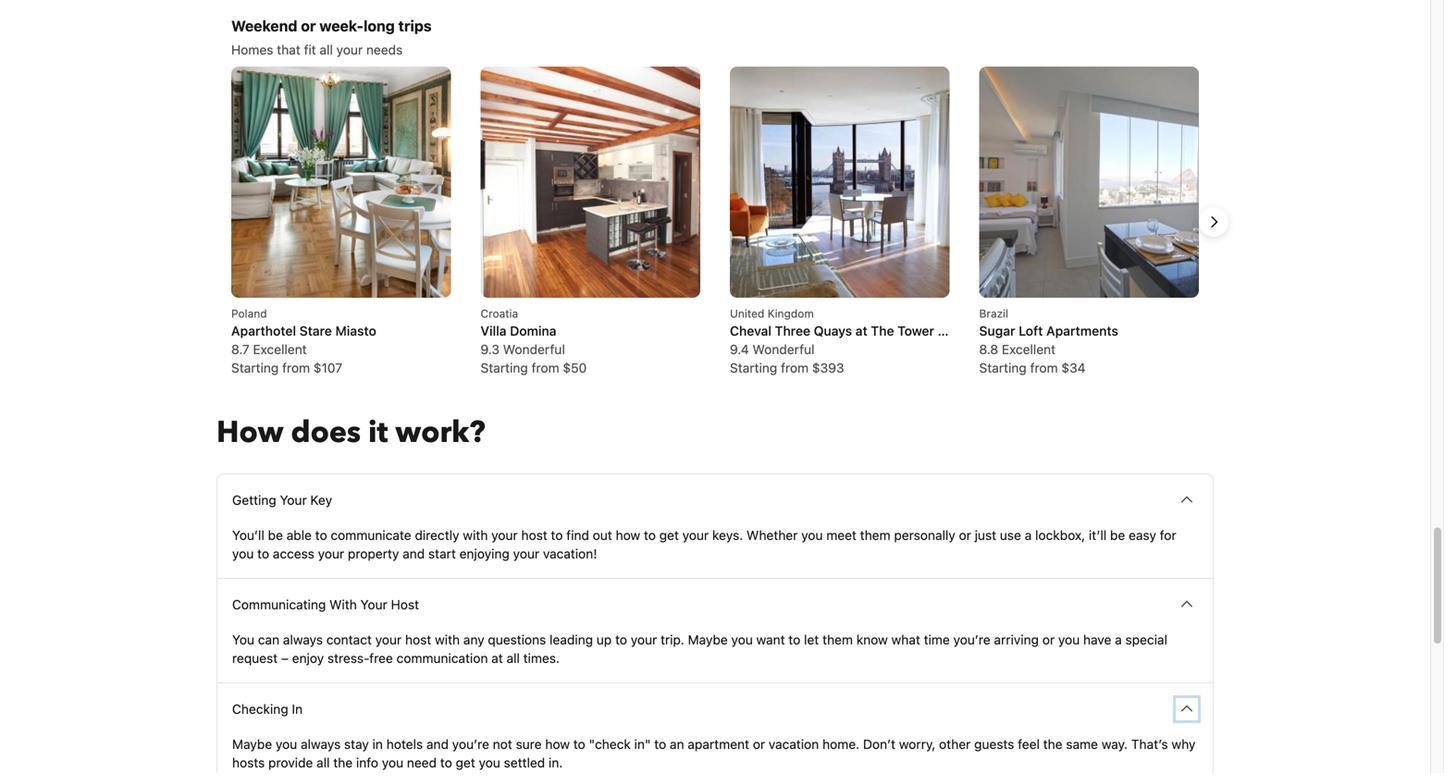 Task type: locate. For each thing, give the bounding box(es) containing it.
maybe right the 'trip.'
[[688, 632, 728, 648]]

the right feel
[[1043, 737, 1063, 752]]

"check
[[589, 737, 631, 752]]

getting your key button
[[217, 475, 1213, 526]]

or inside maybe you always stay in hotels and you're not sure how to "check in" to an apartment or vacation home. don't worry, other guests feel the same way. that's why hosts provide all the info you need to get you settled in.
[[753, 737, 765, 752]]

use
[[1000, 528, 1021, 543]]

stare
[[299, 323, 332, 339]]

1 horizontal spatial at
[[856, 323, 868, 339]]

the
[[871, 323, 894, 339]]

all right fit
[[320, 42, 333, 57]]

always inside maybe you always stay in hotels and you're not sure how to "check in" to an apartment or vacation home. don't worry, other guests feel the same way. that's why hosts provide all the info you need to get you settled in.
[[301, 737, 341, 752]]

or left just
[[959, 528, 971, 543]]

your
[[336, 42, 363, 57], [491, 528, 518, 543], [683, 528, 709, 543], [318, 546, 344, 562], [513, 546, 540, 562], [375, 632, 402, 648], [631, 632, 657, 648]]

questions
[[488, 632, 546, 648]]

or inside "weekend or week-long trips homes that fit all your needs"
[[301, 17, 316, 35]]

at left the
[[856, 323, 868, 339]]

or inside you'll be able to communicate directly with your host to find out how to get your keys. whether you meet them personally or just use a lockbox, it'll be easy for you to access your property and start enjoying your vacation!
[[959, 528, 971, 543]]

0 vertical spatial always
[[283, 632, 323, 648]]

london
[[954, 323, 999, 339]]

1 vertical spatial them
[[823, 632, 853, 648]]

1 horizontal spatial host
[[521, 528, 547, 543]]

1 vertical spatial always
[[301, 737, 341, 752]]

you
[[801, 528, 823, 543], [232, 546, 254, 562], [731, 632, 753, 648], [1058, 632, 1080, 648], [276, 737, 297, 752], [382, 755, 403, 771], [479, 755, 500, 771]]

contact
[[326, 632, 372, 648]]

be right it'll
[[1110, 528, 1125, 543]]

you left meet
[[801, 528, 823, 543]]

domina
[[510, 323, 557, 339]]

get down getting your key dropdown button
[[659, 528, 679, 543]]

starting down 8.7 excellent
[[231, 360, 279, 376]]

3 starting from the left
[[730, 360, 777, 376]]

starting inside croatia villa domina 9.3 wonderful starting from $50
[[481, 360, 528, 376]]

or left vacation
[[753, 737, 765, 752]]

does
[[291, 413, 361, 453]]

0 horizontal spatial you're
[[452, 737, 489, 752]]

1 vertical spatial and
[[426, 737, 449, 752]]

always up enjoy
[[283, 632, 323, 648]]

a right have
[[1115, 632, 1122, 648]]

0 horizontal spatial your
[[280, 493, 307, 508]]

0 horizontal spatial be
[[268, 528, 283, 543]]

$107
[[314, 360, 342, 376]]

loft
[[1019, 323, 1043, 339]]

0 horizontal spatial a
[[1025, 528, 1032, 543]]

4 starting from the left
[[979, 360, 1027, 376]]

a
[[1025, 528, 1032, 543], [1115, 632, 1122, 648]]

0 vertical spatial the
[[1043, 737, 1063, 752]]

1 horizontal spatial and
[[426, 737, 449, 752]]

weekend
[[231, 17, 297, 35]]

and inside you'll be able to communicate directly with your host to find out how to get your keys. whether you meet them personally or just use a lockbox, it'll be easy for you to access your property and start enjoying your vacation!
[[403, 546, 425, 562]]

your up free
[[375, 632, 402, 648]]

with inside you can always contact your host with any questions leading up to your trip. maybe you want to let them know what time you're arriving or you have a special request – enjoy stress-free communication at all times.
[[435, 632, 460, 648]]

1 vertical spatial you're
[[452, 737, 489, 752]]

0 vertical spatial with
[[463, 528, 488, 543]]

1 horizontal spatial with
[[463, 528, 488, 543]]

your left the key
[[280, 493, 307, 508]]

4 from from the left
[[1030, 360, 1058, 376]]

communicating with your host
[[232, 597, 419, 613]]

your inside dropdown button
[[360, 597, 387, 613]]

starting down 8.8 excellent
[[979, 360, 1027, 376]]

0 vertical spatial and
[[403, 546, 425, 562]]

a inside you can always contact your host with any questions leading up to your trip. maybe you want to let them know what time you're arriving or you have a special request – enjoy stress-free communication at all times.
[[1115, 632, 1122, 648]]

with up enjoying
[[463, 528, 488, 543]]

how does it work?
[[217, 413, 485, 453]]

host inside you'll be able to communicate directly with your host to find out how to get your keys. whether you meet them personally or just use a lockbox, it'll be easy for you to access your property and start enjoying your vacation!
[[521, 528, 547, 543]]

maybe you always stay in hotels and you're not sure how to "check in" to an apartment or vacation home. don't worry, other guests feel the same way. that's why hosts provide all the info you need to get you settled in.
[[232, 737, 1196, 771]]

with for directly
[[463, 528, 488, 543]]

get inside you'll be able to communicate directly with your host to find out how to get your keys. whether you meet them personally or just use a lockbox, it'll be easy for you to access your property and start enjoying your vacation!
[[659, 528, 679, 543]]

your right access
[[318, 546, 344, 562]]

all inside "weekend or week-long trips homes that fit all your needs"
[[320, 42, 333, 57]]

easy
[[1129, 528, 1156, 543]]

your left keys.
[[683, 528, 709, 543]]

your
[[280, 493, 307, 508], [360, 597, 387, 613]]

feel
[[1018, 737, 1040, 752]]

you'll be able to communicate directly with your host to find out how to get your keys. whether you meet them personally or just use a lockbox, it'll be easy for you to access your property and start enjoying your vacation!
[[232, 528, 1177, 562]]

maybe inside you can always contact your host with any questions leading up to your trip. maybe you want to let them know what time you're arriving or you have a special request – enjoy stress-free communication at all times.
[[688, 632, 728, 648]]

get
[[659, 528, 679, 543], [456, 755, 475, 771]]

0 horizontal spatial how
[[545, 737, 570, 752]]

in"
[[634, 737, 651, 752]]

from down 9.3 wonderful at the left top of the page
[[532, 360, 559, 376]]

time
[[924, 632, 950, 648]]

poland aparthotel stare miasto 8.7 excellent starting from $107
[[231, 307, 376, 376]]

just
[[975, 528, 997, 543]]

from down 9.4 wonderful
[[781, 360, 809, 376]]

them right let in the right bottom of the page
[[823, 632, 853, 648]]

1 vertical spatial all
[[507, 651, 520, 666]]

1 horizontal spatial be
[[1110, 528, 1125, 543]]

and up need
[[426, 737, 449, 752]]

1 vertical spatial a
[[1115, 632, 1122, 648]]

1 horizontal spatial maybe
[[688, 632, 728, 648]]

you're right time
[[954, 632, 991, 648]]

0 vertical spatial host
[[521, 528, 547, 543]]

let
[[804, 632, 819, 648]]

the down stay
[[333, 755, 353, 771]]

1 horizontal spatial them
[[860, 528, 891, 543]]

provide
[[268, 755, 313, 771]]

0 horizontal spatial the
[[333, 755, 353, 771]]

1 horizontal spatial your
[[360, 597, 387, 613]]

all down questions
[[507, 651, 520, 666]]

that's
[[1131, 737, 1168, 752]]

1 starting from the left
[[231, 360, 279, 376]]

in
[[372, 737, 383, 752]]

get inside maybe you always stay in hotels and you're not sure how to "check in" to an apartment or vacation home. don't worry, other guests feel the same way. that's why hosts provide all the info you need to get you settled in.
[[456, 755, 475, 771]]

0 vertical spatial maybe
[[688, 632, 728, 648]]

0 vertical spatial your
[[280, 493, 307, 508]]

how up in.
[[545, 737, 570, 752]]

1 horizontal spatial a
[[1115, 632, 1122, 648]]

to left find
[[551, 528, 563, 543]]

brazil
[[979, 307, 1009, 320]]

1 vertical spatial at
[[492, 651, 503, 666]]

from
[[282, 360, 310, 376], [532, 360, 559, 376], [781, 360, 809, 376], [1030, 360, 1058, 376]]

or right the arriving
[[1043, 632, 1055, 648]]

host up vacation! at the left bottom
[[521, 528, 547, 543]]

1 vertical spatial maybe
[[232, 737, 272, 752]]

0 horizontal spatial and
[[403, 546, 425, 562]]

0 horizontal spatial them
[[823, 632, 853, 648]]

or up fit
[[301, 17, 316, 35]]

0 vertical spatial get
[[659, 528, 679, 543]]

0 vertical spatial all
[[320, 42, 333, 57]]

starting down 9.4 wonderful
[[730, 360, 777, 376]]

starting down 9.3 wonderful at the left top of the page
[[481, 360, 528, 376]]

1 horizontal spatial the
[[1043, 737, 1063, 752]]

other
[[939, 737, 971, 752]]

1 from from the left
[[282, 360, 310, 376]]

info
[[356, 755, 378, 771]]

2 starting from the left
[[481, 360, 528, 376]]

times.
[[523, 651, 560, 666]]

0 vertical spatial you're
[[954, 632, 991, 648]]

up
[[597, 632, 612, 648]]

0 horizontal spatial with
[[435, 632, 460, 648]]

free
[[369, 651, 393, 666]]

it'll
[[1089, 528, 1107, 543]]

with
[[329, 597, 357, 613]]

0 vertical spatial a
[[1025, 528, 1032, 543]]

0 horizontal spatial host
[[405, 632, 431, 648]]

you're inside you can always contact your host with any questions leading up to your trip. maybe you want to let them know what time you're arriving or you have a special request – enjoy stress-free communication at all times.
[[954, 632, 991, 648]]

all right "provide"
[[317, 755, 330, 771]]

to
[[315, 528, 327, 543], [551, 528, 563, 543], [644, 528, 656, 543], [257, 546, 269, 562], [615, 632, 627, 648], [789, 632, 801, 648], [573, 737, 585, 752], [654, 737, 666, 752], [440, 755, 452, 771]]

or
[[301, 17, 316, 35], [959, 528, 971, 543], [1043, 632, 1055, 648], [753, 737, 765, 752]]

be left able
[[268, 528, 283, 543]]

your inside dropdown button
[[280, 493, 307, 508]]

property
[[348, 546, 399, 562]]

aparthotel
[[231, 323, 296, 339]]

them right meet
[[860, 528, 891, 543]]

always for all
[[301, 737, 341, 752]]

0 vertical spatial at
[[856, 323, 868, 339]]

always inside you can always contact your host with any questions leading up to your trip. maybe you want to let them know what time you're arriving or you have a special request – enjoy stress-free communication at all times.
[[283, 632, 323, 648]]

region
[[217, 67, 1229, 377]]

at down questions
[[492, 651, 503, 666]]

0 vertical spatial them
[[860, 528, 891, 543]]

1 horizontal spatial you're
[[954, 632, 991, 648]]

how right 'out'
[[616, 528, 640, 543]]

a right 'use'
[[1025, 528, 1032, 543]]

three
[[775, 323, 811, 339]]

2 vertical spatial all
[[317, 755, 330, 771]]

1 vertical spatial your
[[360, 597, 387, 613]]

stress-
[[328, 651, 369, 666]]

have
[[1083, 632, 1112, 648]]

2 from from the left
[[532, 360, 559, 376]]

0 horizontal spatial at
[[492, 651, 503, 666]]

1 vertical spatial how
[[545, 737, 570, 752]]

maybe
[[688, 632, 728, 648], [232, 737, 272, 752]]

from left the $107
[[282, 360, 310, 376]]

can
[[258, 632, 279, 648]]

in.
[[549, 755, 563, 771]]

your right with
[[360, 597, 387, 613]]

all
[[320, 42, 333, 57], [507, 651, 520, 666], [317, 755, 330, 771]]

0 horizontal spatial maybe
[[232, 737, 272, 752]]

1 vertical spatial host
[[405, 632, 431, 648]]

starting inside brazil sugar loft apartments 8.8 excellent starting from $34
[[979, 360, 1027, 376]]

1 vertical spatial get
[[456, 755, 475, 771]]

communicating
[[232, 597, 326, 613]]

from left the $34
[[1030, 360, 1058, 376]]

find
[[566, 528, 589, 543]]

you're left not
[[452, 737, 489, 752]]

it
[[368, 413, 388, 453]]

how inside maybe you always stay in hotels and you're not sure how to "check in" to an apartment or vacation home. don't worry, other guests feel the same way. that's why hosts provide all the info you need to get you settled in.
[[545, 737, 570, 752]]

to down you'll
[[257, 546, 269, 562]]

at
[[856, 323, 868, 339], [492, 651, 503, 666]]

1 horizontal spatial how
[[616, 528, 640, 543]]

out
[[593, 528, 612, 543]]

maybe up the hosts
[[232, 737, 272, 752]]

0 horizontal spatial get
[[456, 755, 475, 771]]

8.7 excellent
[[231, 342, 307, 357]]

1 vertical spatial with
[[435, 632, 460, 648]]

with up communication
[[435, 632, 460, 648]]

from inside poland aparthotel stare miasto 8.7 excellent starting from $107
[[282, 360, 310, 376]]

you
[[232, 632, 254, 648]]

special
[[1126, 632, 1168, 648]]

host up communication
[[405, 632, 431, 648]]

3 from from the left
[[781, 360, 809, 376]]

get right need
[[456, 755, 475, 771]]

with inside you'll be able to communicate directly with your host to find out how to get your keys. whether you meet them personally or just use a lockbox, it'll be easy for you to access your property and start enjoying your vacation!
[[463, 528, 488, 543]]

host
[[521, 528, 547, 543], [405, 632, 431, 648]]

1 horizontal spatial get
[[659, 528, 679, 543]]

communicating with your host button
[[217, 579, 1213, 631]]

starting
[[231, 360, 279, 376], [481, 360, 528, 376], [730, 360, 777, 376], [979, 360, 1027, 376]]

always up "provide"
[[301, 737, 341, 752]]

what
[[892, 632, 920, 648]]

0 vertical spatial how
[[616, 528, 640, 543]]

be
[[268, 528, 283, 543], [1110, 528, 1125, 543]]

2 be from the left
[[1110, 528, 1125, 543]]

and left start
[[403, 546, 425, 562]]

your down week-
[[336, 42, 363, 57]]



Task type: describe. For each thing, give the bounding box(es) containing it.
you down not
[[479, 755, 500, 771]]

them inside you can always contact your host with any questions leading up to your trip. maybe you want to let them know what time you're arriving or you have a special request – enjoy stress-free communication at all times.
[[823, 632, 853, 648]]

or inside you can always contact your host with any questions leading up to your trip. maybe you want to let them know what time you're arriving or you have a special request – enjoy stress-free communication at all times.
[[1043, 632, 1055, 648]]

at inside you can always contact your host with any questions leading up to your trip. maybe you want to let them know what time you're arriving or you have a special request – enjoy stress-free communication at all times.
[[492, 651, 503, 666]]

of
[[938, 323, 950, 339]]

kingdom
[[768, 307, 814, 320]]

maybe inside maybe you always stay in hotels and you're not sure how to "check in" to an apartment or vacation home. don't worry, other guests feel the same way. that's why hosts provide all the info you need to get you settled in.
[[232, 737, 272, 752]]

able
[[287, 528, 312, 543]]

needs
[[366, 42, 403, 57]]

access
[[273, 546, 314, 562]]

you left want
[[731, 632, 753, 648]]

you down the hotels
[[382, 755, 403, 771]]

any
[[463, 632, 484, 648]]

week-
[[320, 17, 364, 35]]

how inside you'll be able to communicate directly with your host to find out how to get your keys. whether you meet them personally or just use a lockbox, it'll be easy for you to access your property and start enjoying your vacation!
[[616, 528, 640, 543]]

to right 'out'
[[644, 528, 656, 543]]

checking in button
[[217, 684, 1213, 736]]

that
[[277, 42, 300, 57]]

quays
[[814, 323, 852, 339]]

host
[[391, 597, 419, 613]]

$50
[[563, 360, 587, 376]]

to right up
[[615, 632, 627, 648]]

to left an
[[654, 737, 666, 752]]

arriving
[[994, 632, 1039, 648]]

starting inside poland aparthotel stare miasto 8.7 excellent starting from $107
[[231, 360, 279, 376]]

not
[[493, 737, 512, 752]]

8.8 excellent
[[979, 342, 1056, 357]]

leading
[[550, 632, 593, 648]]

all inside you can always contact your host with any questions leading up to your trip. maybe you want to let them know what time you're arriving or you have a special request – enjoy stress-free communication at all times.
[[507, 651, 520, 666]]

key
[[310, 493, 332, 508]]

you down you'll
[[232, 546, 254, 562]]

vacation!
[[543, 546, 597, 562]]

brazil sugar loft apartments 8.8 excellent starting from $34
[[979, 307, 1118, 376]]

want
[[756, 632, 785, 648]]

$393
[[812, 360, 844, 376]]

your right enjoying
[[513, 546, 540, 562]]

poland
[[231, 307, 267, 320]]

meet
[[826, 528, 857, 543]]

in
[[292, 702, 303, 717]]

enjoy
[[292, 651, 324, 666]]

you left have
[[1058, 632, 1080, 648]]

whether
[[747, 528, 798, 543]]

your up enjoying
[[491, 528, 518, 543]]

–
[[281, 651, 289, 666]]

9.3 wonderful
[[481, 342, 565, 357]]

1 vertical spatial the
[[333, 755, 353, 771]]

same
[[1066, 737, 1098, 752]]

getting your key
[[232, 493, 332, 508]]

communicate
[[331, 528, 411, 543]]

and inside maybe you always stay in hotels and you're not sure how to "check in" to an apartment or vacation home. don't worry, other guests feel the same way. that's why hosts provide all the info you need to get you settled in.
[[426, 737, 449, 752]]

starting inside united kingdom cheval three quays at the tower of london 9.4 wonderful starting from $393
[[730, 360, 777, 376]]

checking
[[232, 702, 288, 717]]

enjoying
[[460, 546, 510, 562]]

1 be from the left
[[268, 528, 283, 543]]

hotels
[[386, 737, 423, 752]]

guests
[[974, 737, 1014, 752]]

to right able
[[315, 528, 327, 543]]

weekend or week-long trips homes that fit all your needs
[[231, 17, 432, 57]]

stay
[[344, 737, 369, 752]]

at inside united kingdom cheval three quays at the tower of london 9.4 wonderful starting from $393
[[856, 323, 868, 339]]

united
[[730, 307, 765, 320]]

croatia villa domina 9.3 wonderful starting from $50
[[481, 307, 587, 376]]

region containing aparthotel stare miasto
[[217, 67, 1229, 377]]

need
[[407, 755, 437, 771]]

for
[[1160, 528, 1177, 543]]

why
[[1172, 737, 1196, 752]]

to right need
[[440, 755, 452, 771]]

you're inside maybe you always stay in hotels and you're not sure how to "check in" to an apartment or vacation home. don't worry, other guests feel the same way. that's why hosts provide all the info you need to get you settled in.
[[452, 737, 489, 752]]

to left "check
[[573, 737, 585, 752]]

with for host
[[435, 632, 460, 648]]

an
[[670, 737, 684, 752]]

from inside united kingdom cheval three quays at the tower of london 9.4 wonderful starting from $393
[[781, 360, 809, 376]]

your left the 'trip.'
[[631, 632, 657, 648]]

checking in
[[232, 702, 303, 717]]

apartment
[[688, 737, 749, 752]]

worry,
[[899, 737, 936, 752]]

hosts
[[232, 755, 265, 771]]

always for enjoy
[[283, 632, 323, 648]]

keys.
[[712, 528, 743, 543]]

apartments
[[1047, 323, 1118, 339]]

from inside croatia villa domina 9.3 wonderful starting from $50
[[532, 360, 559, 376]]

start
[[428, 546, 456, 562]]

you up "provide"
[[276, 737, 297, 752]]

directly
[[415, 528, 459, 543]]

a inside you'll be able to communicate directly with your host to find out how to get your keys. whether you meet them personally or just use a lockbox, it'll be easy for you to access your property and start enjoying your vacation!
[[1025, 528, 1032, 543]]

your inside "weekend or week-long trips homes that fit all your needs"
[[336, 42, 363, 57]]

vacation
[[769, 737, 819, 752]]

homes
[[231, 42, 273, 57]]

croatia
[[481, 307, 518, 320]]

them inside you'll be able to communicate directly with your host to find out how to get your keys. whether you meet them personally or just use a lockbox, it'll be easy for you to access your property and start enjoying your vacation!
[[860, 528, 891, 543]]

to left let in the right bottom of the page
[[789, 632, 801, 648]]

you can always contact your host with any questions leading up to your trip. maybe you want to let them know what time you're arriving or you have a special request – enjoy stress-free communication at all times.
[[232, 632, 1168, 666]]

you'll
[[232, 528, 264, 543]]

villa
[[481, 323, 507, 339]]

$34
[[1062, 360, 1086, 376]]

don't
[[863, 737, 896, 752]]

work?
[[395, 413, 485, 453]]

tower
[[898, 323, 934, 339]]

personally
[[894, 528, 956, 543]]

united kingdom cheval three quays at the tower of london 9.4 wonderful starting from $393
[[730, 307, 999, 376]]

lockbox,
[[1035, 528, 1085, 543]]

9.4 wonderful
[[730, 342, 815, 357]]

how does it work? element
[[217, 474, 1214, 774]]

know
[[857, 632, 888, 648]]

home.
[[823, 737, 860, 752]]

fit
[[304, 42, 316, 57]]

from inside brazil sugar loft apartments 8.8 excellent starting from $34
[[1030, 360, 1058, 376]]

sure
[[516, 737, 542, 752]]

long
[[364, 17, 395, 35]]

host inside you can always contact your host with any questions leading up to your trip. maybe you want to let them know what time you're arriving or you have a special request – enjoy stress-free communication at all times.
[[405, 632, 431, 648]]

all inside maybe you always stay in hotels and you're not sure how to "check in" to an apartment or vacation home. don't worry, other guests feel the same way. that's why hosts provide all the info you need to get you settled in.
[[317, 755, 330, 771]]



Task type: vqa. For each thing, say whether or not it's contained in the screenshot.


